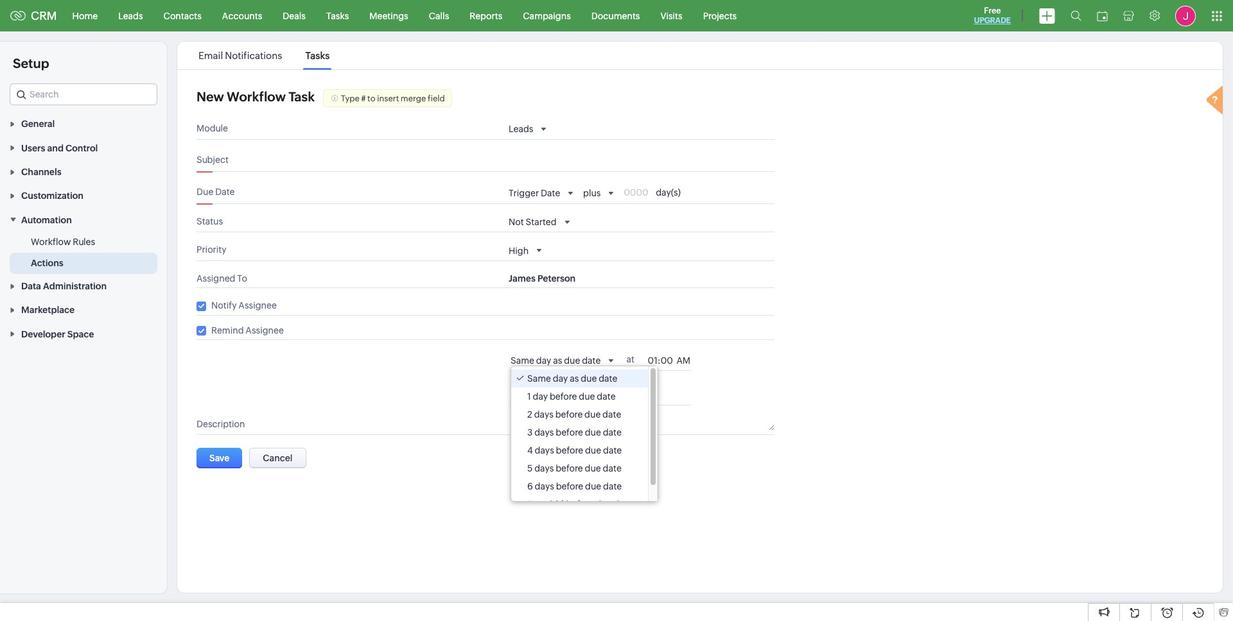 Task type: vqa. For each thing, say whether or not it's contained in the screenshot.
Leads to the right
yes



Task type: describe. For each thing, give the bounding box(es) containing it.
date up 3 days before due date
[[603, 410, 621, 420]]

marketplace
[[21, 305, 75, 316]]

trigger
[[509, 188, 539, 199]]

before for 4 days before due date
[[556, 446, 583, 456]]

alert mode:
[[511, 391, 560, 401]]

assignee for notify assignee
[[238, 300, 277, 311]]

1 week(s) before due date
[[527, 500, 632, 510]]

not started
[[509, 217, 557, 227]]

before for 5 days before due date
[[556, 464, 583, 474]]

profile element
[[1168, 0, 1204, 31]]

description
[[197, 419, 245, 430]]

1 vertical spatial tasks
[[305, 50, 330, 61]]

6
[[527, 482, 533, 492]]

due
[[197, 187, 213, 197]]

james
[[509, 273, 536, 284]]

channels button
[[0, 160, 167, 184]]

users and control
[[21, 143, 98, 153]]

2 days before due date
[[527, 410, 621, 420]]

date up 4 days before due date at the bottom of page
[[603, 428, 622, 438]]

date down 3 days before due date
[[603, 446, 622, 456]]

workflow rules
[[31, 237, 95, 247]]

am
[[677, 356, 690, 366]]

contacts
[[164, 11, 202, 21]]

days for 5
[[534, 464, 554, 474]]

actions
[[31, 258, 63, 268]]

list containing email notifications
[[187, 42, 341, 69]]

notify
[[211, 300, 237, 311]]

contacts link
[[153, 0, 212, 31]]

actions link
[[31, 257, 63, 270]]

campaigns link
[[513, 0, 581, 31]]

status
[[197, 216, 223, 226]]

days for 6
[[535, 482, 554, 492]]

and
[[47, 143, 64, 153]]

customization button
[[0, 184, 167, 208]]

1 vertical spatial tasks link
[[303, 50, 332, 61]]

crm link
[[10, 9, 57, 22]]

days for 4
[[535, 446, 554, 456]]

4
[[527, 446, 533, 456]]

reports
[[470, 11, 502, 21]]

1 horizontal spatial workflow
[[227, 89, 286, 104]]

deals
[[283, 11, 306, 21]]

not
[[509, 217, 524, 227]]

priority
[[197, 245, 226, 255]]

notify assignee
[[211, 300, 277, 311]]

1 for 1 week(s) before due date
[[527, 500, 531, 510]]

meetings link
[[359, 0, 419, 31]]

mode:
[[532, 391, 560, 401]]

remind
[[211, 325, 244, 336]]

Trigger Date field
[[509, 188, 576, 199]]

alert
[[511, 391, 531, 401]]

calendar image
[[1097, 11, 1108, 21]]

date up 6 days before due date
[[603, 464, 622, 474]]

projects link
[[693, 0, 747, 31]]

data
[[21, 281, 41, 292]]

type # to insert merge field
[[341, 94, 445, 103]]

same for "same day as due date" field
[[511, 356, 534, 366]]

james peterson
[[509, 273, 576, 284]]

Search text field
[[10, 84, 157, 105]]

email notifications
[[198, 50, 282, 61]]

0000 text field
[[624, 188, 656, 198]]

deals link
[[273, 0, 316, 31]]

at
[[626, 355, 634, 365]]

2 vertical spatial day
[[533, 392, 548, 402]]

3 days before due date
[[527, 428, 622, 438]]

email notifications link
[[197, 50, 284, 61]]

upgrade
[[974, 16, 1011, 25]]

assigned to
[[197, 273, 247, 284]]

before for 1 week(s) before due date
[[566, 500, 594, 510]]

#
[[361, 94, 366, 103]]

data administration
[[21, 281, 107, 292]]

as for tree on the bottom of the page containing same day as due date
[[570, 374, 579, 384]]

plus
[[583, 188, 601, 199]]

same for tree on the bottom of the page containing same day as due date
[[527, 374, 551, 384]]

users and control button
[[0, 136, 167, 160]]

Leads field
[[509, 124, 549, 135]]

insert
[[377, 94, 399, 103]]

projects
[[703, 11, 737, 21]]

field
[[428, 94, 445, 103]]

due date
[[197, 187, 235, 197]]

general
[[21, 119, 55, 129]]

rules
[[73, 237, 95, 247]]

task
[[289, 89, 315, 104]]

new
[[197, 89, 224, 104]]

date down 6 days before due date
[[613, 500, 632, 510]]

same day as due date for "same day as due date" field
[[511, 356, 601, 366]]

High field
[[509, 245, 545, 257]]

date for trigger date
[[541, 188, 560, 199]]



Task type: locate. For each thing, give the bounding box(es) containing it.
1 vertical spatial same
[[527, 374, 551, 384]]

started
[[526, 217, 557, 227]]

developer
[[21, 329, 65, 340]]

meetings
[[370, 11, 408, 21]]

campaigns
[[523, 11, 571, 21]]

0 vertical spatial tasks
[[326, 11, 349, 21]]

before for 6 days before due date
[[556, 482, 583, 492]]

merge
[[401, 94, 426, 103]]

assigned
[[197, 273, 235, 284]]

subject
[[197, 155, 229, 165]]

workflow inside automation "region"
[[31, 237, 71, 247]]

calls
[[429, 11, 449, 21]]

automation
[[21, 215, 72, 225]]

due inside "same day as due date" field
[[564, 356, 580, 366]]

days right '5'
[[534, 464, 554, 474]]

to
[[237, 273, 247, 284]]

week(s)
[[533, 500, 565, 510]]

setup
[[13, 56, 49, 71]]

tasks link
[[316, 0, 359, 31], [303, 50, 332, 61]]

before down 6 days before due date
[[566, 500, 594, 510]]

space
[[67, 329, 94, 340]]

workflow up actions link
[[31, 237, 71, 247]]

list
[[187, 42, 341, 69]]

1 for 1 day before due date
[[527, 392, 531, 402]]

general button
[[0, 112, 167, 136]]

create menu image
[[1039, 8, 1055, 23]]

type
[[341, 94, 360, 103]]

1 vertical spatial same day as due date
[[527, 374, 617, 384]]

5 days before due date
[[527, 464, 622, 474]]

day(s)
[[656, 188, 681, 198]]

day inside field
[[536, 356, 551, 366]]

before down 5 days before due date
[[556, 482, 583, 492]]

profile image
[[1175, 5, 1196, 26]]

as inside tree
[[570, 374, 579, 384]]

days right 3
[[535, 428, 554, 438]]

control
[[66, 143, 98, 153]]

5
[[527, 464, 533, 474]]

0 vertical spatial as
[[553, 356, 562, 366]]

same inside tree
[[527, 374, 551, 384]]

None text field
[[509, 157, 748, 167]]

0 vertical spatial assignee
[[238, 300, 277, 311]]

notifications
[[225, 50, 282, 61]]

day for "same day as due date" field
[[536, 356, 551, 366]]

Not Started field
[[509, 216, 573, 228]]

day down "same day as due date" field
[[553, 374, 568, 384]]

tasks up task at top
[[305, 50, 330, 61]]

assignee for remind assignee
[[246, 325, 284, 336]]

high
[[509, 246, 529, 256]]

assignee up remind assignee
[[238, 300, 277, 311]]

developer space button
[[0, 322, 167, 346]]

module
[[197, 123, 228, 134]]

None submit
[[197, 448, 242, 469]]

visits link
[[650, 0, 693, 31]]

documents link
[[581, 0, 650, 31]]

same up alert mode:
[[527, 374, 551, 384]]

0 horizontal spatial as
[[553, 356, 562, 366]]

None button
[[249, 448, 306, 469]]

days right 4
[[535, 446, 554, 456]]

trigger date
[[509, 188, 560, 199]]

same day as due date up mode:
[[511, 356, 601, 366]]

remind assignee
[[211, 325, 284, 336]]

before up 2 days before due date
[[550, 392, 577, 402]]

as for "same day as due date" field
[[553, 356, 562, 366]]

date inside field
[[582, 356, 601, 366]]

0 vertical spatial same
[[511, 356, 534, 366]]

crm
[[31, 9, 57, 22]]

1 vertical spatial as
[[570, 374, 579, 384]]

assignee down notify assignee
[[246, 325, 284, 336]]

customization
[[21, 191, 83, 201]]

same day as due date inside field
[[511, 356, 601, 366]]

same day as due date inside tree
[[527, 374, 617, 384]]

day
[[536, 356, 551, 366], [553, 374, 568, 384], [533, 392, 548, 402]]

same day as due date
[[511, 356, 601, 366], [527, 374, 617, 384]]

0 vertical spatial day
[[536, 356, 551, 366]]

search image
[[1071, 10, 1082, 21]]

day up mode:
[[536, 356, 551, 366]]

home link
[[62, 0, 108, 31]]

workflow down notifications
[[227, 89, 286, 104]]

before down 1 day before due date
[[555, 410, 583, 420]]

1 vertical spatial leads
[[509, 124, 533, 134]]

tasks link up task at top
[[303, 50, 332, 61]]

tasks link right the deals
[[316, 0, 359, 31]]

data administration button
[[0, 274, 167, 298]]

search element
[[1063, 0, 1089, 31]]

before up 5 days before due date
[[556, 446, 583, 456]]

0 vertical spatial leads
[[118, 11, 143, 21]]

visits
[[661, 11, 683, 21]]

before for 2 days before due date
[[555, 410, 583, 420]]

as up 1 day before due date
[[570, 374, 579, 384]]

free upgrade
[[974, 6, 1011, 25]]

0 vertical spatial same day as due date
[[511, 356, 601, 366]]

days for 2
[[534, 410, 554, 420]]

0 horizontal spatial date
[[215, 187, 235, 197]]

1 horizontal spatial date
[[541, 188, 560, 199]]

day for tree on the bottom of the page containing same day as due date
[[553, 374, 568, 384]]

tree containing same day as due date
[[511, 367, 658, 514]]

1
[[527, 392, 531, 402], [527, 500, 531, 510]]

documents
[[591, 11, 640, 21]]

1 day before due date
[[527, 392, 616, 402]]

date
[[215, 187, 235, 197], [541, 188, 560, 199]]

2
[[527, 410, 532, 420]]

users
[[21, 143, 45, 153]]

0 horizontal spatial workflow
[[31, 237, 71, 247]]

1 vertical spatial day
[[553, 374, 568, 384]]

automation button
[[0, 208, 167, 232]]

create menu element
[[1031, 0, 1063, 31]]

tasks right deals 'link'
[[326, 11, 349, 21]]

before for 1 day before due date
[[550, 392, 577, 402]]

days right 6
[[535, 482, 554, 492]]

leads for 'leads' link
[[118, 11, 143, 21]]

1 down 6
[[527, 500, 531, 510]]

workflow
[[227, 89, 286, 104], [31, 237, 71, 247]]

marketplace button
[[0, 298, 167, 322]]

date inside trigger date field
[[541, 188, 560, 199]]

date
[[582, 356, 601, 366], [599, 374, 617, 384], [597, 392, 616, 402], [603, 410, 621, 420], [603, 428, 622, 438], [603, 446, 622, 456], [603, 464, 622, 474], [603, 482, 622, 492], [613, 500, 632, 510]]

new workflow task
[[197, 89, 315, 104]]

developer space
[[21, 329, 94, 340]]

1 vertical spatial 1
[[527, 500, 531, 510]]

accounts
[[222, 11, 262, 21]]

peterson
[[538, 273, 576, 284]]

6 days before due date
[[527, 482, 622, 492]]

same day as due date up 1 day before due date
[[527, 374, 617, 384]]

0 vertical spatial tasks link
[[316, 0, 359, 31]]

accounts link
[[212, 0, 273, 31]]

days right 2
[[534, 410, 554, 420]]

leads inside field
[[509, 124, 533, 134]]

as inside field
[[553, 356, 562, 366]]

leads link
[[108, 0, 153, 31]]

day right alert
[[533, 392, 548, 402]]

None text field
[[648, 356, 677, 366], [509, 419, 775, 431], [648, 356, 677, 366], [509, 419, 775, 431]]

date left at
[[582, 356, 601, 366]]

administration
[[43, 281, 107, 292]]

date up 1 day before due date
[[599, 374, 617, 384]]

tasks
[[326, 11, 349, 21], [305, 50, 330, 61]]

date for due date
[[215, 187, 235, 197]]

assignee
[[238, 300, 277, 311], [246, 325, 284, 336]]

channels
[[21, 167, 61, 177]]

Same day as due date field
[[511, 355, 617, 367]]

email
[[198, 50, 223, 61]]

None field
[[10, 83, 157, 105]]

1 vertical spatial assignee
[[246, 325, 284, 336]]

calls link
[[419, 0, 459, 31]]

1 1 from the top
[[527, 392, 531, 402]]

as up mode:
[[553, 356, 562, 366]]

same up alert
[[511, 356, 534, 366]]

date up 2 days before due date
[[597, 392, 616, 402]]

1 horizontal spatial as
[[570, 374, 579, 384]]

0 horizontal spatial leads
[[118, 11, 143, 21]]

before down 4 days before due date at the bottom of page
[[556, 464, 583, 474]]

before
[[550, 392, 577, 402], [555, 410, 583, 420], [556, 428, 583, 438], [556, 446, 583, 456], [556, 464, 583, 474], [556, 482, 583, 492], [566, 500, 594, 510]]

1 left mode:
[[527, 392, 531, 402]]

leads for leads field
[[509, 124, 533, 134]]

days for 3
[[535, 428, 554, 438]]

tree
[[511, 367, 658, 514]]

3
[[527, 428, 533, 438]]

1 vertical spatial workflow
[[31, 237, 71, 247]]

same day as due date for tree on the bottom of the page containing same day as due date
[[527, 374, 617, 384]]

home
[[72, 11, 98, 21]]

0 vertical spatial workflow
[[227, 89, 286, 104]]

same inside field
[[511, 356, 534, 366]]

free
[[984, 6, 1001, 15]]

automation region
[[0, 232, 167, 274]]

4 days before due date
[[527, 446, 622, 456]]

2 1 from the top
[[527, 500, 531, 510]]

plus field
[[583, 188, 617, 199]]

before down 2 days before due date
[[556, 428, 583, 438]]

date right due
[[215, 187, 235, 197]]

date right the trigger
[[541, 188, 560, 199]]

date up 1 week(s) before due date at bottom
[[603, 482, 622, 492]]

0 vertical spatial 1
[[527, 392, 531, 402]]

as
[[553, 356, 562, 366], [570, 374, 579, 384]]

1 horizontal spatial leads
[[509, 124, 533, 134]]

before for 3 days before due date
[[556, 428, 583, 438]]



